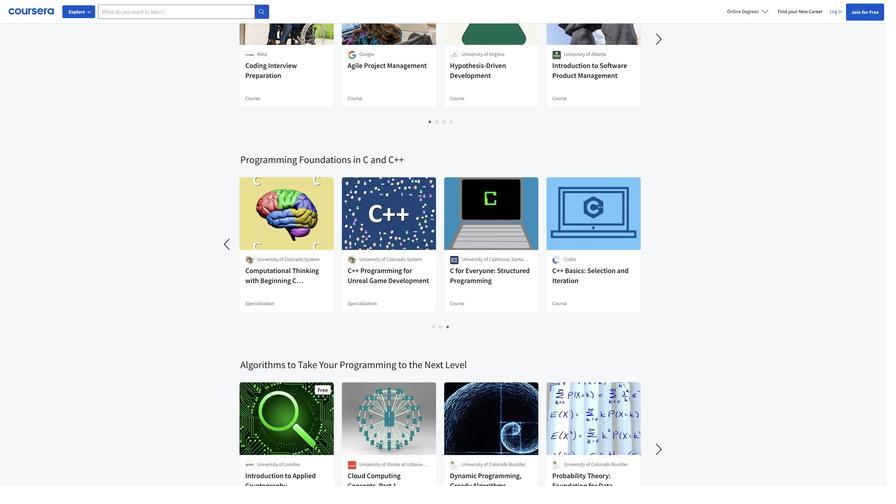 Task type: describe. For each thing, give the bounding box(es) containing it.
What do you want to learn? text field
[[98, 4, 255, 19]]

specialization for beginning
[[245, 301, 275, 307]]

introduction for cryptography
[[245, 472, 284, 481]]

online
[[727, 8, 741, 15]]

dynamic
[[450, 472, 477, 481]]

university of virginia image
[[450, 51, 459, 60]]

university for concepts,
[[359, 462, 380, 468]]

applied
[[293, 472, 316, 481]]

3 button for 1st list
[[441, 118, 448, 126]]

colorado for thinking
[[284, 256, 303, 263]]

1 horizontal spatial c
[[363, 153, 369, 166]]

take
[[298, 359, 317, 371]]

course for hypothesis-driven development
[[450, 95, 464, 102]]

programming,
[[478, 472, 522, 481]]

of for for
[[381, 256, 386, 263]]

meta
[[257, 51, 267, 57]]

join for free
[[851, 9, 879, 15]]

google image
[[348, 51, 357, 60]]

of for software
[[586, 51, 590, 57]]

c++ basics: selection and iteration
[[552, 266, 629, 285]]

1 button for 3 button associated with 1st list
[[427, 118, 434, 126]]

system for thinking
[[304, 256, 320, 263]]

probability theory: foundation for dat
[[552, 472, 613, 487]]

university for development
[[462, 51, 483, 57]]

course for introduction to software product management
[[552, 95, 567, 102]]

alberta
[[591, 51, 606, 57]]

selection
[[587, 266, 616, 275]]

foundations
[[299, 153, 351, 166]]

unreal
[[348, 276, 368, 285]]

everyone:
[[465, 266, 496, 275]]

game
[[369, 276, 387, 285]]

university of london image
[[245, 461, 254, 470]]

virginia
[[489, 51, 505, 57]]

3 for 3 button associated with 1st list
[[443, 118, 446, 125]]

free inside join for free link
[[869, 9, 879, 15]]

university for software
[[564, 51, 585, 57]]

university of virginia
[[462, 51, 505, 57]]

degrees
[[742, 8, 759, 15]]

in
[[838, 8, 842, 15]]

algorithms inside 'dynamic programming, greedy algorithms'
[[473, 482, 506, 487]]

beginning
[[260, 276, 291, 285]]

driven
[[486, 61, 506, 70]]

to for take
[[287, 359, 296, 371]]

log in link
[[826, 7, 846, 16]]

california,
[[489, 256, 510, 263]]

computing
[[367, 472, 401, 481]]

coding
[[245, 61, 267, 70]]

log
[[830, 8, 837, 15]]

colorado for programming,
[[489, 462, 508, 468]]

of for greedy
[[484, 462, 488, 468]]

2 button for 3 button associated with 1st list the 1 button
[[434, 118, 441, 126]]

c++ for c++ programming for unreal game development
[[348, 266, 359, 275]]

london
[[284, 462, 300, 468]]

university of colorado system for thinking
[[257, 256, 320, 263]]

cruz
[[462, 263, 471, 270]]

programming foundations in c and c++ carousel element
[[0, 132, 647, 337]]

university for foundation
[[564, 462, 585, 468]]

free inside algorithms to take your programming to the next level carousel element
[[317, 387, 328, 394]]

cloud computing concepts, part 1
[[348, 472, 401, 487]]

foundation
[[552, 482, 587, 487]]

university of illinois at urbana- champaign
[[359, 462, 423, 475]]

2 for 3 button associated with list within the programming foundations in c and c++ carousel element
[[439, 324, 442, 330]]

of for foundation
[[586, 462, 590, 468]]

explore button
[[62, 5, 95, 18]]

university for with
[[257, 256, 278, 263]]

algorithms to take your programming to the next level
[[240, 359, 467, 371]]

online degrees button
[[721, 4, 774, 19]]

computational thinking with beginning c programming
[[245, 266, 319, 295]]

with
[[245, 276, 259, 285]]

iteration
[[552, 276, 578, 285]]

join
[[851, 9, 861, 15]]

illinois
[[387, 462, 400, 468]]

find your new career link
[[774, 7, 826, 16]]

course for agile project management
[[348, 95, 362, 102]]

log in
[[830, 8, 842, 15]]

cloud
[[348, 472, 365, 481]]

programming inside c for everyone: structured programming
[[450, 276, 492, 285]]

programming inside c++ programming for unreal game development
[[360, 266, 402, 275]]

university of colorado system for programming
[[359, 256, 422, 263]]

c inside computational thinking with beginning c programming
[[292, 276, 296, 285]]

new
[[799, 8, 808, 15]]

c++ programming for unreal game development
[[348, 266, 429, 285]]

dynamic programming, greedy algorithms
[[450, 472, 522, 487]]

course for c++ basics: selection and iteration
[[552, 301, 567, 307]]

of for development
[[484, 51, 488, 57]]

development inside c++ programming for unreal game development
[[388, 276, 429, 285]]

to for applied
[[285, 472, 291, 481]]

champaign
[[359, 469, 383, 475]]

4 button
[[448, 118, 455, 126]]

to left the
[[398, 359, 407, 371]]

theory:
[[587, 472, 611, 481]]

greedy
[[450, 482, 472, 487]]

google
[[359, 51, 374, 57]]

programming inside computational thinking with beginning c programming
[[245, 286, 287, 295]]

agile project management
[[348, 61, 427, 70]]

1 button for 3 button associated with list within the programming foundations in c and c++ carousel element
[[430, 323, 437, 331]]

previous slide image
[[219, 236, 236, 253]]

algorithms to take your programming to the next level carousel element
[[237, 337, 887, 487]]

of for applied
[[279, 462, 283, 468]]

career
[[809, 8, 823, 15]]

introduction to software product management
[[552, 61, 627, 80]]

to for software
[[592, 61, 598, 70]]

online degrees
[[727, 8, 759, 15]]

structured
[[497, 266, 530, 275]]

your
[[319, 359, 338, 371]]

find your new career
[[778, 8, 823, 15]]

basics:
[[565, 266, 586, 275]]

1 horizontal spatial c++
[[388, 153, 404, 166]]

next slide image for university of colorado boulder
[[650, 441, 667, 458]]

c for everyone: structured programming
[[450, 266, 530, 285]]

santa
[[511, 256, 523, 263]]



Task type: vqa. For each thing, say whether or not it's contained in the screenshot.
your
yes



Task type: locate. For each thing, give the bounding box(es) containing it.
0 vertical spatial free
[[869, 9, 879, 15]]

university inside university of california, santa cruz
[[462, 256, 483, 263]]

1 horizontal spatial introduction
[[552, 61, 590, 70]]

2 boulder from the left
[[611, 462, 628, 468]]

to inside "introduction to software product management"
[[592, 61, 598, 70]]

concepts,
[[348, 482, 377, 487]]

0 horizontal spatial university of colorado boulder
[[462, 462, 526, 468]]

university of colorado system image
[[245, 256, 254, 265]]

university of colorado boulder image
[[450, 461, 459, 470]]

university right university of london icon
[[257, 462, 278, 468]]

4
[[450, 118, 453, 125]]

programming
[[240, 153, 297, 166], [360, 266, 402, 275], [450, 276, 492, 285], [245, 286, 287, 295], [340, 359, 396, 371]]

c down university of california, santa cruz image
[[450, 266, 454, 275]]

0 vertical spatial and
[[370, 153, 386, 166]]

boulder for probability theory: foundation for dat
[[611, 462, 628, 468]]

university
[[462, 51, 483, 57], [564, 51, 585, 57], [257, 256, 278, 263], [359, 256, 380, 263], [462, 256, 483, 263], [257, 462, 278, 468], [359, 462, 380, 468], [462, 462, 483, 468], [564, 462, 585, 468]]

2 university of colorado boulder from the left
[[564, 462, 628, 468]]

2 horizontal spatial 1
[[432, 324, 435, 330]]

1 for the 1 button inside programming foundations in c and c++ carousel element
[[432, 324, 435, 330]]

None search field
[[98, 4, 269, 19]]

0 vertical spatial algorithms
[[240, 359, 285, 371]]

3 inside programming foundations in c and c++ carousel element
[[447, 324, 449, 330]]

3 for 3 button associated with list within the programming foundations in c and c++ carousel element
[[447, 324, 449, 330]]

coursera image
[[9, 6, 54, 17]]

0 vertical spatial 3 button
[[441, 118, 448, 126]]

university of colorado boulder
[[462, 462, 526, 468], [564, 462, 628, 468]]

2 system from the left
[[407, 256, 422, 263]]

1 vertical spatial introduction
[[245, 472, 284, 481]]

colorado for programming
[[387, 256, 406, 263]]

university up "dynamic"
[[462, 462, 483, 468]]

1 vertical spatial 1 button
[[430, 323, 437, 331]]

1 horizontal spatial university of colorado boulder
[[564, 462, 628, 468]]

1 horizontal spatial 2
[[439, 324, 442, 330]]

1 horizontal spatial development
[[450, 71, 491, 80]]

university up "probability"
[[564, 462, 585, 468]]

university for for
[[359, 256, 380, 263]]

1 horizontal spatial 3
[[447, 324, 449, 330]]

university of colorado boulder for programming,
[[462, 462, 526, 468]]

course for coding interview preparation
[[245, 95, 260, 102]]

1 boulder from the left
[[509, 462, 526, 468]]

0 horizontal spatial algorithms
[[240, 359, 285, 371]]

university up champaign
[[359, 462, 380, 468]]

for inside c++ programming for unreal game development
[[403, 266, 412, 275]]

university of colorado system up the thinking
[[257, 256, 320, 263]]

c++ inside c++ programming for unreal game development
[[348, 266, 359, 275]]

of
[[484, 51, 488, 57], [586, 51, 590, 57], [279, 256, 283, 263], [381, 256, 386, 263], [484, 256, 488, 263], [279, 462, 283, 468], [381, 462, 386, 468], [484, 462, 488, 468], [586, 462, 590, 468]]

join for free link
[[846, 4, 884, 21]]

of up computational
[[279, 256, 283, 263]]

of inside university of illinois at urbana- champaign
[[381, 462, 386, 468]]

find
[[778, 8, 787, 15]]

1 horizontal spatial free
[[869, 9, 879, 15]]

system up c++ programming for unreal game development at the bottom left
[[407, 256, 422, 263]]

1 vertical spatial 1
[[432, 324, 435, 330]]

1 vertical spatial c
[[450, 266, 454, 275]]

2 horizontal spatial c
[[450, 266, 454, 275]]

2 for 3 button associated with 1st list
[[436, 118, 439, 125]]

2 specialization from the left
[[348, 301, 377, 307]]

0 horizontal spatial 3
[[443, 118, 446, 125]]

0 vertical spatial next slide image
[[650, 31, 667, 48]]

2 button
[[434, 118, 441, 126], [437, 323, 444, 331]]

1
[[429, 118, 432, 125], [432, 324, 435, 330], [393, 482, 396, 487]]

introduction up cryptography
[[245, 472, 284, 481]]

1 horizontal spatial university of colorado system
[[359, 256, 422, 263]]

management right project
[[387, 61, 427, 70]]

0 horizontal spatial system
[[304, 256, 320, 263]]

1 horizontal spatial 1
[[429, 118, 432, 125]]

next
[[424, 359, 443, 371]]

preparation
[[245, 71, 281, 80]]

1 vertical spatial 2 button
[[437, 323, 444, 331]]

thinking
[[292, 266, 319, 275]]

1 system from the left
[[304, 256, 320, 263]]

1 horizontal spatial algorithms
[[473, 482, 506, 487]]

0 vertical spatial management
[[387, 61, 427, 70]]

university of california, santa cruz image
[[450, 256, 459, 265]]

project
[[364, 61, 386, 70]]

1 button
[[427, 118, 434, 126], [430, 323, 437, 331]]

1 horizontal spatial and
[[617, 266, 629, 275]]

algorithms
[[240, 359, 285, 371], [473, 482, 506, 487]]

c inside c for everyone: structured programming
[[450, 266, 454, 275]]

1 vertical spatial and
[[617, 266, 629, 275]]

university of london
[[257, 462, 300, 468]]

development inside hypothesis-driven development
[[450, 71, 491, 80]]

of up everyone:
[[484, 256, 488, 263]]

introduction inside introduction to applied cryptography
[[245, 472, 284, 481]]

1 horizontal spatial boulder
[[611, 462, 628, 468]]

3
[[443, 118, 446, 125], [447, 324, 449, 330]]

1 button inside programming foundations in c and c++ carousel element
[[430, 323, 437, 331]]

university right university of colorado system image
[[359, 256, 380, 263]]

free down your
[[317, 387, 328, 394]]

2 university of colorado system from the left
[[359, 256, 422, 263]]

0 horizontal spatial development
[[388, 276, 429, 285]]

1 specialization from the left
[[245, 301, 275, 307]]

next slide image
[[650, 31, 667, 48], [650, 441, 667, 458]]

free
[[869, 9, 879, 15], [317, 387, 328, 394]]

urbana-
[[407, 462, 423, 468]]

of up probability theory: foundation for dat
[[586, 462, 590, 468]]

2 vertical spatial 1
[[393, 482, 396, 487]]

university of colorado boulder up "programming,"
[[462, 462, 526, 468]]

university of alberta image
[[552, 51, 561, 60]]

0 horizontal spatial and
[[370, 153, 386, 166]]

1 university of colorado system from the left
[[257, 256, 320, 263]]

c down the thinking
[[292, 276, 296, 285]]

list inside programming foundations in c and c++ carousel element
[[240, 323, 641, 331]]

the
[[409, 359, 423, 371]]

specialization down with
[[245, 301, 275, 307]]

programming foundations in c and c++
[[240, 153, 404, 166]]

0 vertical spatial 2
[[436, 118, 439, 125]]

at
[[401, 462, 406, 468]]

and inside c++ basics: selection and iteration
[[617, 266, 629, 275]]

boulder for dynamic programming, greedy algorithms
[[509, 462, 526, 468]]

university of colorado system
[[257, 256, 320, 263], [359, 256, 422, 263]]

1 inside programming foundations in c and c++ carousel element
[[432, 324, 435, 330]]

system for programming
[[407, 256, 422, 263]]

university right university of alberta image
[[564, 51, 585, 57]]

1 vertical spatial development
[[388, 276, 429, 285]]

for inside probability theory: foundation for dat
[[589, 482, 597, 487]]

university of alberta
[[564, 51, 606, 57]]

0 horizontal spatial 1
[[393, 482, 396, 487]]

2 inside programming foundations in c and c++ carousel element
[[439, 324, 442, 330]]

of left illinois
[[381, 462, 386, 468]]

0 horizontal spatial 2
[[436, 118, 439, 125]]

university of illinois at urbana-champaign image
[[348, 461, 357, 470]]

2 vertical spatial c
[[292, 276, 296, 285]]

of for with
[[279, 256, 283, 263]]

your
[[788, 8, 798, 15]]

0 horizontal spatial specialization
[[245, 301, 275, 307]]

of left the virginia
[[484, 51, 488, 57]]

management
[[387, 61, 427, 70], [578, 71, 618, 80]]

hypothesis-
[[450, 61, 486, 70]]

1 horizontal spatial system
[[407, 256, 422, 263]]

system up the thinking
[[304, 256, 320, 263]]

university inside university of illinois at urbana- champaign
[[359, 462, 380, 468]]

colorado up theory:
[[591, 462, 610, 468]]

0 vertical spatial list
[[240, 118, 641, 126]]

and right selection
[[617, 266, 629, 275]]

university of colorado system image
[[348, 256, 357, 265]]

to down london
[[285, 472, 291, 481]]

computational
[[245, 266, 291, 275]]

management down software
[[578, 71, 618, 80]]

1 horizontal spatial management
[[578, 71, 618, 80]]

c++ for c++ basics: selection and iteration
[[552, 266, 564, 275]]

for
[[862, 9, 868, 15], [403, 266, 412, 275], [455, 266, 464, 275], [589, 482, 597, 487]]

meta image
[[245, 51, 254, 60]]

specialization for unreal
[[348, 301, 377, 307]]

c++ inside c++ basics: selection and iteration
[[552, 266, 564, 275]]

agile
[[348, 61, 363, 70]]

1 vertical spatial free
[[317, 387, 328, 394]]

introduction inside "introduction to software product management"
[[552, 61, 590, 70]]

of for concepts,
[[381, 462, 386, 468]]

0 vertical spatial 1 button
[[427, 118, 434, 126]]

and right in
[[370, 153, 386, 166]]

0 horizontal spatial university of colorado system
[[257, 256, 320, 263]]

1 vertical spatial 3 button
[[444, 323, 452, 331]]

introduction up product
[[552, 61, 590, 70]]

1 next slide image from the top
[[650, 31, 667, 48]]

c
[[363, 153, 369, 166], [450, 266, 454, 275], [292, 276, 296, 285]]

part
[[379, 482, 391, 487]]

2 next slide image from the top
[[650, 441, 667, 458]]

introduction to applied cryptography
[[245, 472, 316, 487]]

codio image
[[552, 256, 560, 265]]

university of colorado boulder up theory:
[[564, 462, 628, 468]]

of left london
[[279, 462, 283, 468]]

2 button inside programming foundations in c and c++ carousel element
[[437, 323, 444, 331]]

university of colorado boulder for theory:
[[564, 462, 628, 468]]

0 horizontal spatial c++
[[348, 266, 359, 275]]

1 inside cloud computing concepts, part 1
[[393, 482, 396, 487]]

2 list from the top
[[240, 323, 641, 331]]

1 vertical spatial management
[[578, 71, 618, 80]]

to left take
[[287, 359, 296, 371]]

colorado for theory:
[[591, 462, 610, 468]]

university of california, santa cruz
[[462, 256, 523, 270]]

1 list from the top
[[240, 118, 641, 126]]

development right game in the bottom of the page
[[388, 276, 429, 285]]

colorado
[[284, 256, 303, 263], [387, 256, 406, 263], [489, 462, 508, 468], [591, 462, 610, 468]]

course for c for everyone: structured programming
[[450, 301, 464, 307]]

university of colorado boulder image
[[552, 461, 561, 470]]

1 vertical spatial 2
[[439, 324, 442, 330]]

0 vertical spatial 3
[[443, 118, 446, 125]]

c right in
[[363, 153, 369, 166]]

0 horizontal spatial c
[[292, 276, 296, 285]]

development
[[450, 71, 491, 80], [388, 276, 429, 285]]

of for everyone:
[[484, 256, 488, 263]]

c++
[[388, 153, 404, 166], [348, 266, 359, 275], [552, 266, 564, 275]]

specialization down unreal
[[348, 301, 377, 307]]

list
[[240, 118, 641, 126], [240, 323, 641, 331]]

university up computational
[[257, 256, 278, 263]]

in
[[353, 153, 361, 166]]

cryptography
[[245, 482, 287, 487]]

0 vertical spatial c
[[363, 153, 369, 166]]

1 vertical spatial algorithms
[[473, 482, 506, 487]]

next slide image inside algorithms to take your programming to the next level carousel element
[[650, 441, 667, 458]]

explore
[[69, 9, 85, 15]]

3 button for list within the programming foundations in c and c++ carousel element
[[444, 323, 452, 331]]

next slide image for introduction to software product management
[[650, 31, 667, 48]]

to down alberta
[[592, 61, 598, 70]]

0 horizontal spatial free
[[317, 387, 328, 394]]

to inside introduction to applied cryptography
[[285, 472, 291, 481]]

2 button for the 1 button inside programming foundations in c and c++ carousel element
[[437, 323, 444, 331]]

of up c++ programming for unreal game development at the bottom left
[[381, 256, 386, 263]]

interview
[[268, 61, 297, 70]]

colorado up "programming,"
[[489, 462, 508, 468]]

university for everyone:
[[462, 256, 483, 263]]

university of colorado system up c++ programming for unreal game development at the bottom left
[[359, 256, 422, 263]]

colorado up c++ programming for unreal game development at the bottom left
[[387, 256, 406, 263]]

0 horizontal spatial management
[[387, 61, 427, 70]]

university up cruz
[[462, 256, 483, 263]]

development down hypothesis-
[[450, 71, 491, 80]]

free right join
[[869, 9, 879, 15]]

codio
[[564, 256, 576, 263]]

specialization
[[245, 301, 275, 307], [348, 301, 377, 307]]

product
[[552, 71, 576, 80]]

for inside c for everyone: structured programming
[[455, 266, 464, 275]]

0 vertical spatial introduction
[[552, 61, 590, 70]]

2 horizontal spatial c++
[[552, 266, 564, 275]]

boulder
[[509, 462, 526, 468], [611, 462, 628, 468]]

level
[[445, 359, 467, 371]]

of up 'dynamic programming, greedy algorithms'
[[484, 462, 488, 468]]

of left alberta
[[586, 51, 590, 57]]

0 horizontal spatial boulder
[[509, 462, 526, 468]]

0 vertical spatial 2 button
[[434, 118, 441, 126]]

0 vertical spatial development
[[450, 71, 491, 80]]

1 for 3 button associated with 1st list the 1 button
[[429, 118, 432, 125]]

probability
[[552, 472, 586, 481]]

1 university of colorado boulder from the left
[[462, 462, 526, 468]]

colorado up the thinking
[[284, 256, 303, 263]]

university up hypothesis-
[[462, 51, 483, 57]]

hypothesis-driven development
[[450, 61, 506, 80]]

1 vertical spatial list
[[240, 323, 641, 331]]

1 horizontal spatial specialization
[[348, 301, 377, 307]]

coding interview preparation
[[245, 61, 297, 80]]

course
[[245, 95, 260, 102], [348, 95, 362, 102], [450, 95, 464, 102], [552, 95, 567, 102], [450, 301, 464, 307], [552, 301, 567, 307]]

university for applied
[[257, 462, 278, 468]]

0 vertical spatial 1
[[429, 118, 432, 125]]

3 button
[[441, 118, 448, 126], [444, 323, 452, 331]]

of inside university of california, santa cruz
[[484, 256, 488, 263]]

introduction for product
[[552, 61, 590, 70]]

2
[[436, 118, 439, 125], [439, 324, 442, 330]]

university for greedy
[[462, 462, 483, 468]]

1 vertical spatial 3
[[447, 324, 449, 330]]

software
[[600, 61, 627, 70]]

1 vertical spatial next slide image
[[650, 441, 667, 458]]

0 horizontal spatial introduction
[[245, 472, 284, 481]]

management inside "introduction to software product management"
[[578, 71, 618, 80]]



